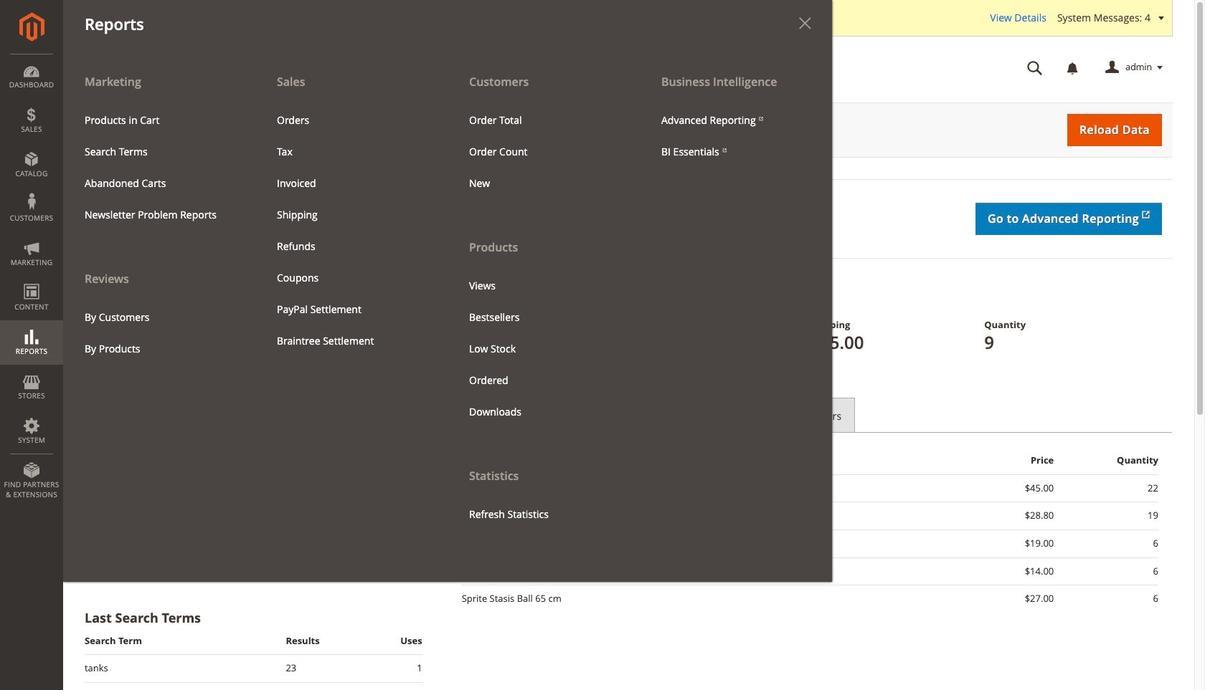 Task type: locate. For each thing, give the bounding box(es) containing it.
menu
[[63, 66, 832, 582], [63, 66, 255, 365], [448, 66, 640, 530], [74, 104, 245, 231], [266, 104, 437, 357], [458, 104, 629, 199], [651, 104, 821, 168], [458, 270, 629, 428], [74, 302, 245, 365]]

menu bar
[[0, 0, 832, 582]]

magento admin panel image
[[19, 12, 44, 42]]



Task type: vqa. For each thing, say whether or not it's contained in the screenshot.
tab list
no



